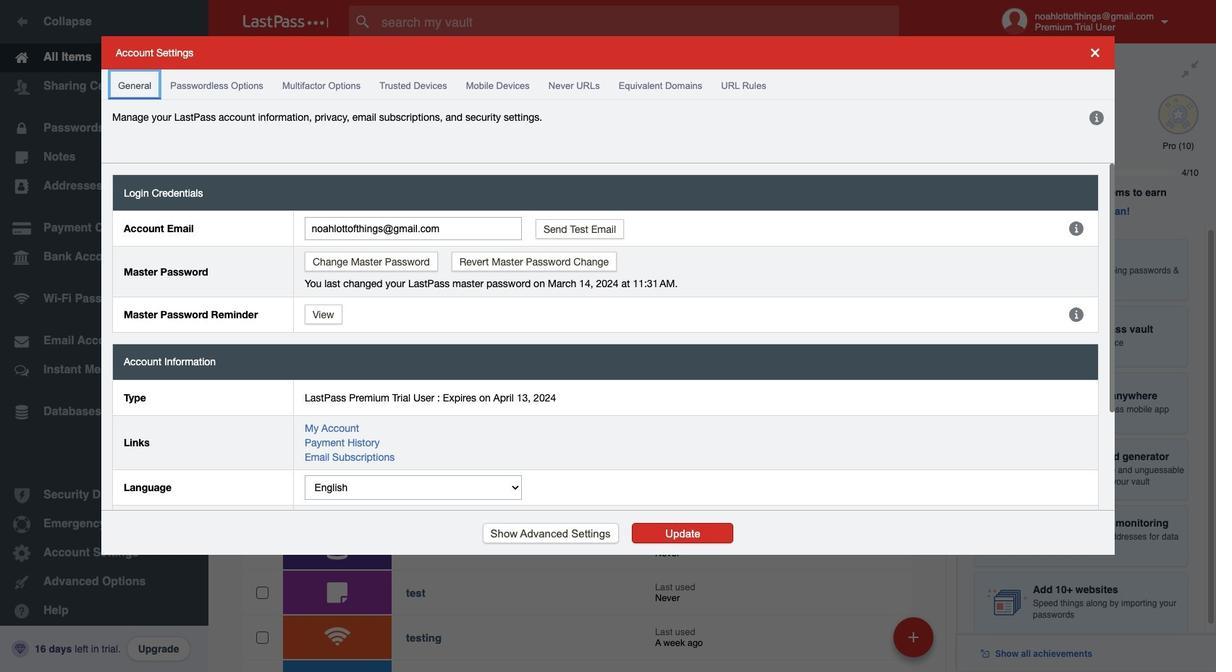 Task type: vqa. For each thing, say whether or not it's contained in the screenshot.
the LastPass image
yes



Task type: locate. For each thing, give the bounding box(es) containing it.
lastpass image
[[243, 15, 329, 28]]

new item image
[[909, 632, 919, 643]]

Search search field
[[349, 6, 928, 38]]

new item navigation
[[888, 613, 943, 673]]

search my vault text field
[[349, 6, 928, 38]]



Task type: describe. For each thing, give the bounding box(es) containing it.
vault options navigation
[[209, 43, 957, 87]]

main navigation navigation
[[0, 0, 209, 673]]



